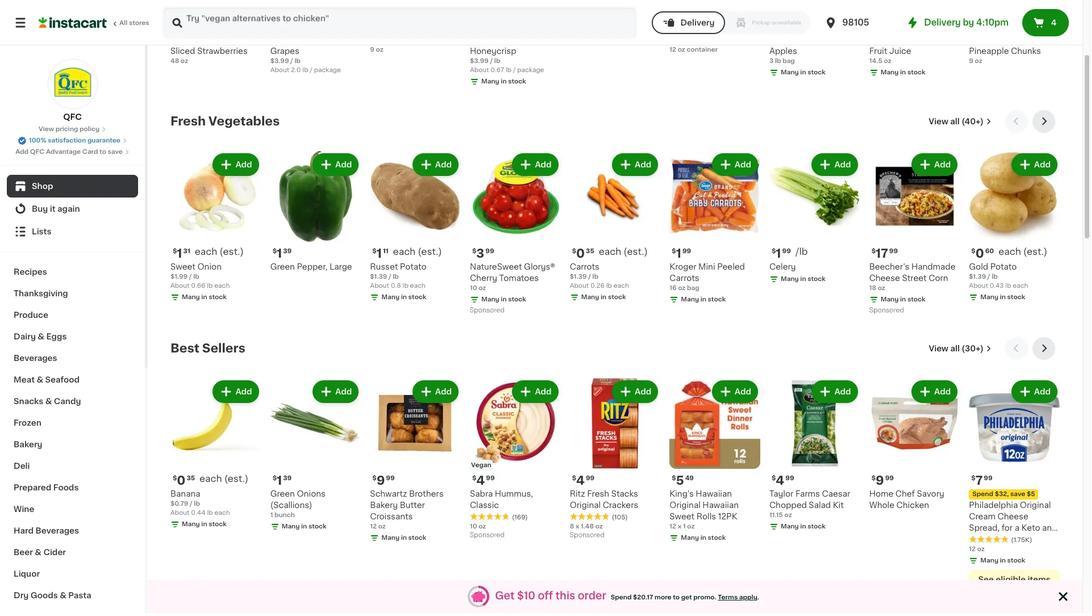 Task type: vqa. For each thing, say whether or not it's contained in the screenshot.
"2016" within I love that fresh clean feeling Reviewed on October 13, 2016 by denny110 on  Listerine.com
no



Task type: describe. For each thing, give the bounding box(es) containing it.
fresh inside ritz fresh stacks original crackers
[[587, 490, 609, 498]]

hard
[[14, 527, 34, 535]]

sweet inside king's hawaiian original hawaiian sweet rolls 12pk 12 x 1 oz
[[670, 513, 695, 521]]

1 up (scallions)
[[277, 475, 282, 487]]

100%
[[29, 138, 46, 144]]

$ 17 99
[[872, 248, 898, 260]]

/ up 0.67
[[490, 58, 493, 64]]

wine link
[[7, 499, 138, 521]]

12 inside king's hawaiian original hawaiian sweet rolls 12pk 12 x 1 oz
[[670, 524, 676, 530]]

0 for banana
[[177, 475, 186, 487]]

17
[[876, 248, 888, 260]]

18
[[869, 285, 876, 291]]

stock down schwartz brothers bakery butter croissants 12 oz on the bottom left
[[408, 535, 426, 542]]

philadelphia original cream cheese spread, for a keto and low carb lifestyle
[[969, 502, 1058, 544]]

each right 11
[[393, 247, 416, 256]]

eligible
[[996, 576, 1026, 584]]

in down 0.67
[[501, 78, 507, 84]]

snacks
[[14, 398, 43, 406]]

9 for home chef savory whole chicken
[[876, 475, 884, 487]]

cherry inside kroger cherry mixed fruit juice 14.5 oz
[[898, 36, 926, 44]]

in down street
[[900, 297, 906, 303]]

spend inside product group
[[973, 491, 994, 498]]

stock down rolls
[[708, 535, 726, 542]]

many down beecher's handmade cheese street corn 18 oz
[[881, 297, 899, 303]]

view all (30+) button
[[924, 338, 996, 360]]

99 for taylor farms caesar chopped salad kit
[[786, 476, 794, 482]]

stock down russet potato $1.39 / lb about 0.8 lb each
[[408, 294, 426, 301]]

0 vertical spatial save
[[108, 149, 123, 155]]

(40+)
[[962, 118, 984, 126]]

12 inside raspberries package 12 oz container
[[670, 46, 676, 53]]

$ 1 39 for 1
[[273, 248, 292, 260]]

many in stock down juice
[[881, 69, 926, 75]]

98105
[[843, 18, 870, 27]]

4 for taylor farms caesar chopped salad kit
[[776, 475, 785, 487]]

$ up celery
[[772, 248, 776, 254]]

original inside ritz fresh stacks original crackers
[[570, 502, 601, 510]]

2 $ 1 99 from the left
[[672, 248, 691, 260]]

russet
[[370, 263, 398, 271]]

0 for carrots
[[576, 248, 585, 260]]

stock down kroger mini peeled carrots 16 oz bag on the top right of the page
[[708, 297, 726, 303]]

oz inside "mixed melon 9 oz"
[[376, 46, 384, 53]]

many in stock down 0.44 in the bottom of the page
[[182, 522, 227, 528]]

7 for $ 7 98 /pkg (est.)
[[277, 20, 284, 32]]

this
[[556, 592, 575, 602]]

apples for honeycrisp
[[509, 36, 537, 44]]

carrots inside carrots $1.39 / lb about 0.26 lb each
[[570, 263, 600, 271]]

oz inside raspberries package 12 oz container
[[678, 46, 685, 53]]

seafood
[[45, 376, 80, 384]]

$ left 4:10pm
[[972, 21, 976, 27]]

organic up organic - apples - honeycrisp $3.99 / lb about 0.67 lb / package at the top
[[471, 8, 497, 14]]

whole
[[869, 502, 895, 510]]

add button for banana
[[214, 382, 258, 402]]

gold
[[969, 263, 989, 271]]

each up carrots $1.39 / lb about 0.26 lb each
[[599, 247, 621, 256]]

each right 60
[[999, 247, 1021, 256]]

1 vertical spatial beverages
[[36, 527, 79, 535]]

/ up 2.0
[[291, 58, 293, 64]]

$ up banana
[[173, 476, 177, 482]]

liquor link
[[7, 564, 138, 585]]

many down 14.5
[[881, 69, 899, 75]]

in down 0.43
[[1000, 294, 1006, 301]]

10 inside naturesweet glorys® cherry tomatoes 10 oz
[[470, 285, 477, 291]]

stock down $1.99 per pound element
[[808, 276, 826, 282]]

original inside 'philadelphia original cream cheese spread, for a keto and low carb lifestyle'
[[1020, 502, 1051, 510]]

& for dairy
[[38, 333, 44, 341]]

view for best sellers
[[929, 345, 949, 353]]

stock down carrots $1.39 / lb about 0.26 lb each
[[608, 294, 626, 301]]

stock down green onions (scallions) 1 bunch at the left
[[309, 524, 327, 530]]

many in stock down the taylor farms caesar chopped salad kit 11.15 oz
[[781, 524, 826, 530]]

$ 8 99 for kroger honeycrisp apples
[[772, 20, 794, 32]]

satisfaction
[[48, 138, 86, 144]]

oz inside schwartz brothers bakery butter croissants 12 oz
[[378, 524, 386, 530]]

tomatoes
[[499, 274, 539, 282]]

0 vertical spatial beverages
[[14, 355, 57, 363]]

many in stock down 0.66
[[182, 294, 227, 300]]

chopped
[[770, 502, 807, 510]]

$ inside $ 0 60
[[972, 248, 976, 254]]

celery
[[770, 263, 796, 271]]

4 for sabra hummus, classic
[[477, 475, 485, 487]]

0 vertical spatial to
[[100, 149, 106, 155]]

add button for king's hawaiian original hawaiian sweet rolls 12pk
[[713, 382, 757, 402]]

$ 1 39 for 0
[[273, 475, 292, 487]]

sponsored badge image for ritz fresh stacks original crackers
[[570, 533, 604, 539]]

oz down classic
[[479, 524, 486, 530]]

cheese inside 'philadelphia original cream cheese spread, for a keto and low carb lifestyle'
[[998, 513, 1029, 521]]

add button for russet potato
[[414, 155, 458, 175]]

vegetables
[[209, 115, 280, 127]]

glorys®
[[524, 263, 555, 271]]

in down kroger honeycrisp apples 3 lb bag
[[801, 69, 806, 75]]

99 for sabra hummus, classic
[[486, 476, 495, 482]]

kroger for 8
[[770, 36, 796, 44]]

grapes   cotton candy button
[[570, 0, 661, 45]]

cotton
[[601, 36, 629, 44]]

selection
[[200, 36, 238, 44]]

many in stock up eligible
[[981, 558, 1026, 564]]

oz inside the taylor farms caesar chopped salad kit 11.15 oz
[[785, 513, 792, 519]]

99 for home chef savory whole chicken
[[885, 476, 894, 482]]

$ 4 99 for taylor farms caesar chopped salad kit
[[772, 475, 794, 487]]

4 inside button
[[1051, 19, 1057, 27]]

off
[[538, 592, 553, 602]]

8 x 1.48 oz
[[570, 524, 603, 530]]

oz right 1.48 on the right of the page
[[596, 524, 603, 530]]

many down rolls
[[681, 535, 699, 542]]

stock down kroger honeycrisp apples 3 lb bag
[[808, 69, 826, 75]]

$ up 16
[[672, 248, 676, 254]]

$7.98 per package (estimated) element
[[270, 19, 361, 34]]

each up banana $0.79 / lb about 0.44 lb each
[[200, 474, 222, 484]]

$1.11 each (estimated) element
[[370, 247, 461, 261]]

$ up private
[[173, 21, 177, 27]]

$ down vegan at left bottom
[[472, 476, 477, 482]]

oz inside king's hawaiian original hawaiian sweet rolls 12pk 12 x 1 oz
[[687, 524, 695, 530]]

add button for home chef savory whole chicken
[[913, 382, 957, 402]]

mini
[[699, 263, 715, 271]]

apply
[[739, 595, 758, 602]]

red
[[304, 36, 320, 44]]

stock down banana $0.79 / lb about 0.44 lb each
[[209, 522, 227, 528]]

0 for gold
[[976, 248, 984, 260]]

candy for snacks & candy
[[54, 398, 81, 406]]

many in stock down street
[[881, 297, 926, 303]]

stock down street
[[908, 297, 926, 303]]

stock down organic - apples - honeycrisp $3.99 / lb about 0.67 lb / package at the top
[[508, 78, 526, 84]]

many in stock down 0.67
[[481, 78, 526, 84]]

1 up 16
[[676, 248, 681, 260]]

dry
[[14, 592, 29, 600]]

many down celery
[[781, 276, 799, 282]]

$3.99 inside organic - apples - honeycrisp $3.99 / lb about 0.67 lb / package
[[470, 58, 489, 64]]

package inside organic red seedless grapes $3.99 / lb about 2.0 lb / package
[[314, 67, 341, 73]]

1 horizontal spatial save
[[1011, 491, 1026, 498]]

many down kroger mini peeled carrots 16 oz bag on the top right of the page
[[681, 297, 699, 303]]

raspberries package 12 oz container
[[670, 36, 754, 53]]

home chef savory whole chicken
[[869, 490, 945, 510]]

more
[[655, 595, 672, 602]]

each inside 'gold potato $1.39 / lb about 0.43 lb each'
[[1013, 283, 1029, 289]]

get
[[681, 595, 692, 602]]

$5
[[1027, 491, 1035, 498]]

dry goods & pasta link
[[7, 585, 138, 607]]

1 left the 31
[[177, 248, 182, 260]]

green pepper, large
[[270, 263, 352, 271]]

(est.) for banana
[[224, 474, 248, 484]]

$ up home
[[872, 476, 876, 482]]

get
[[495, 592, 515, 602]]

$1.99 per pound element
[[770, 246, 860, 261]]

many down 0.44 in the bottom of the page
[[182, 522, 200, 528]]

35 for banana
[[187, 476, 195, 482]]

3 for fresh kitchen pineapple chunks
[[976, 20, 984, 32]]

/ right 0.67
[[513, 67, 516, 73]]

& for beer
[[35, 549, 42, 557]]

rolls
[[697, 513, 716, 521]]

oz inside fresh kitchen pineapple chunks 9 oz
[[975, 58, 983, 64]]

organic red seedless grapes $3.99 / lb about 2.0 lb / package
[[270, 36, 359, 73]]

in down rolls
[[701, 535, 707, 542]]

many in stock down naturesweet glorys® cherry tomatoes 10 oz
[[481, 297, 526, 303]]

lifestyle
[[1009, 536, 1044, 544]]

beer
[[14, 549, 33, 557]]

fresh for fresh kitchen pineapple chunks 9 oz
[[969, 36, 991, 44]]

oz inside kroger mini peeled carrots 16 oz bag
[[678, 285, 686, 291]]

delivery for delivery by 4:10pm
[[924, 18, 961, 27]]

$ up (scallions)
[[273, 476, 277, 482]]

many down 0.26
[[581, 294, 599, 301]]

$ 4 99 for sabra hummus, classic
[[472, 475, 495, 487]]

$ inside $ 7 98 /pkg (est.)
[[273, 21, 277, 27]]

$ inside $ 7 99
[[972, 476, 976, 482]]

all for 0
[[951, 118, 960, 126]]

16
[[670, 285, 677, 291]]

candy for grapes   cotton candy
[[631, 36, 657, 44]]

$ up schwartz
[[373, 476, 377, 482]]

0.66
[[191, 283, 205, 289]]

green for green onions (scallions) 1 bunch
[[270, 490, 295, 498]]

many down 0.66
[[182, 294, 200, 300]]

honeycrisp inside organic - apples - honeycrisp $3.99 / lb about 0.67 lb / package
[[470, 47, 516, 55]]

oz inside naturesweet glorys® cherry tomatoes 10 oz
[[479, 285, 486, 291]]

guarantee
[[88, 138, 120, 144]]

1 left 11
[[377, 248, 382, 260]]

view for fresh vegetables
[[929, 118, 949, 126]]

99 for schwartz brothers bakery butter croissants
[[386, 476, 395, 482]]

stock down tomatoes
[[508, 297, 526, 303]]

meat
[[14, 376, 35, 384]]

9 for private selection sliced strawberries
[[177, 20, 185, 32]]

delivery button
[[652, 11, 725, 34]]

beer & cider link
[[7, 542, 138, 564]]

corn
[[929, 274, 948, 282]]

policy
[[80, 126, 100, 132]]

99 for naturesweet glorys® cherry tomatoes
[[486, 248, 494, 254]]

spend inside the get $10 off this order spend $20.17 more to get promo. terms apply .
[[611, 595, 632, 602]]

100% satisfaction guarantee button
[[18, 134, 127, 146]]

2 10 from the top
[[470, 524, 477, 530]]

$ inside $ 1 31
[[173, 248, 177, 254]]

in down 0.44 in the bottom of the page
[[201, 522, 207, 528]]

order
[[578, 592, 606, 602]]

mixed inside "mixed melon 9 oz"
[[370, 36, 395, 44]]

/lb
[[796, 247, 808, 256]]

in down 0.66
[[201, 294, 207, 300]]

in down /lb
[[801, 276, 806, 282]]

1 vertical spatial view
[[39, 126, 54, 132]]

(est.) for sweet onion
[[220, 247, 244, 256]]

99 for private selection sliced strawberries
[[186, 21, 195, 27]]

many down naturesweet glorys® cherry tomatoes 10 oz
[[481, 297, 499, 303]]

raspberries
[[670, 36, 718, 44]]

get $10 off this order spend $20.17 more to get promo. terms apply .
[[495, 592, 759, 602]]

$ up ritz
[[572, 476, 576, 482]]

stores
[[129, 20, 149, 26]]

and
[[1043, 524, 1058, 532]]

best
[[171, 343, 199, 355]]

in down '0.8'
[[401, 294, 407, 301]]

0 horizontal spatial bakery
[[14, 441, 42, 449]]

cheese inside beecher's handmade cheese street corn 18 oz
[[869, 274, 900, 282]]

mixed inside kroger cherry mixed fruit juice 14.5 oz
[[928, 36, 952, 44]]

stock down sweet onion $1.99 / lb about 0.66 lb each
[[209, 294, 227, 300]]

about inside carrots $1.39 / lb about 0.26 lb each
[[570, 283, 589, 289]]

& left pasta
[[60, 592, 66, 600]]

$ up green pepper, large
[[273, 248, 277, 254]]

98105 button
[[824, 7, 893, 39]]

(105)
[[612, 515, 628, 521]]

100% satisfaction guarantee
[[29, 138, 120, 144]]

$ up carrots $1.39 / lb about 0.26 lb each
[[572, 248, 576, 254]]

1 up green pepper, large
[[277, 248, 282, 260]]

carrots inside kroger mini peeled carrots 16 oz bag
[[670, 274, 700, 282]]

organic up 98
[[272, 8, 297, 14]]

31
[[183, 248, 190, 254]]

many down bunch
[[282, 524, 300, 530]]

onion
[[197, 263, 222, 271]]

$ up kroger honeycrisp apples 3 lb bag
[[772, 21, 776, 27]]

all stores link
[[39, 7, 150, 39]]

item carousel region containing fresh vegetables
[[171, 110, 1060, 329]]

12 inside schwartz brothers bakery butter croissants 12 oz
[[370, 524, 377, 530]]

apples for lb
[[770, 47, 797, 55]]

many in stock down 0.43
[[981, 294, 1026, 301]]

99 for fresh kitchen pineapple chunks
[[985, 21, 994, 27]]

savory
[[917, 490, 945, 498]]

card
[[82, 149, 98, 155]]

see eligible items
[[979, 576, 1051, 584]]

each (est.) for gold potato
[[999, 247, 1048, 256]]

product group containing 7
[[969, 379, 1060, 602]]

in up eligible
[[1000, 558, 1006, 564]]

in down the taylor farms caesar chopped salad kit 11.15 oz
[[801, 524, 806, 530]]

mixed melon 9 oz
[[370, 36, 421, 53]]

add button for taylor farms caesar chopped salad kit
[[813, 382, 857, 402]]

oz down low in the bottom of the page
[[977, 547, 985, 553]]

many down 0.43
[[981, 294, 999, 301]]

each up the onion
[[195, 247, 217, 256]]

many in stock down celery
[[781, 276, 826, 282]]

many in stock down croissants
[[382, 535, 426, 542]]

$ inside $ 5 49
[[672, 476, 676, 482]]

product group containing 17
[[869, 151, 960, 317]]

99 inside $1.99 per pound element
[[782, 248, 791, 254]]

package inside organic - apples - honeycrisp $3.99 / lb about 0.67 lb / package
[[517, 67, 544, 73]]

taylor
[[770, 490, 794, 498]]

$ 0 35 for banana
[[173, 475, 195, 487]]

thanksgiving link
[[7, 283, 138, 305]]

1 vertical spatial hawaiian
[[703, 502, 739, 510]]

oz inside private selection sliced strawberries 48 oz
[[181, 58, 188, 64]]

49
[[685, 476, 694, 482]]

product group containing 3
[[470, 151, 561, 317]]

in down green onions (scallions) 1 bunch at the left
[[301, 524, 307, 530]]

about inside sweet onion $1.99 / lb about 0.66 lb each
[[171, 283, 190, 289]]

many down the 11.15
[[781, 524, 799, 530]]

(est.) for carrots
[[624, 247, 648, 256]]

0 horizontal spatial 8
[[570, 524, 574, 530]]

philadelphia
[[969, 502, 1018, 510]]

organic inside organic red seedless grapes $3.99 / lb about 2.0 lb / package
[[270, 36, 302, 44]]

brothers
[[409, 490, 444, 498]]

/pkg
[[298, 20, 319, 29]]

0.26
[[591, 283, 605, 289]]

many in stock down bunch
[[282, 524, 327, 530]]

grapes   cotton candy
[[570, 36, 657, 44]]

stock down "salad"
[[808, 524, 826, 530]]

low
[[969, 536, 986, 544]]

in down 0.26
[[601, 294, 607, 301]]

sponsored badge image for naturesweet glorys® cherry tomatoes
[[470, 308, 504, 314]]

deli link
[[7, 456, 138, 477]]

7 for $ 7 99
[[976, 475, 983, 487]]

in down croissants
[[401, 535, 407, 542]]

$ inside $ 17 99
[[872, 248, 876, 254]]

kroger inside kroger cherry mixed fruit juice 14.5 oz
[[869, 36, 896, 44]]



Task type: locate. For each thing, give the bounding box(es) containing it.
each (est.) for sweet onion
[[195, 247, 244, 256]]

$ 4 99 up taylor on the bottom of the page
[[772, 475, 794, 487]]

each inside sweet onion $1.99 / lb about 0.66 lb each
[[214, 283, 230, 289]]

12
[[670, 46, 676, 53], [370, 524, 377, 530], [670, 524, 676, 530], [969, 547, 976, 553]]

$ left 98
[[273, 21, 277, 27]]

to down guarantee
[[100, 149, 106, 155]]

$6.59 per pound element
[[570, 19, 661, 34]]

$ 9 99 for private selection sliced strawberries
[[173, 20, 195, 32]]

$20.17
[[633, 595, 653, 602]]

1 x from the left
[[576, 524, 579, 530]]

3 down service type group
[[770, 58, 774, 64]]

potato inside 'gold potato $1.39 / lb about 0.43 lb each'
[[991, 263, 1017, 271]]

& for snacks
[[45, 398, 52, 406]]

1 original from the left
[[570, 502, 601, 510]]

vegan
[[471, 462, 492, 469]]

promo.
[[694, 595, 717, 602]]

2 $1.39 from the left
[[570, 274, 587, 280]]

99 down vegan at left bottom
[[486, 476, 495, 482]]

each (est.) inside $0.60 each (estimated) element
[[999, 247, 1048, 256]]

0 vertical spatial all
[[951, 118, 960, 126]]

1 vertical spatial $ 1 39
[[273, 475, 292, 487]]

99 for kroger mini peeled carrots
[[683, 248, 691, 254]]

$1.39
[[370, 274, 387, 280], [570, 274, 587, 280], [969, 274, 986, 280]]

$0.60 each (estimated) element
[[969, 247, 1060, 261]]

caesar
[[822, 490, 850, 498]]

/ down banana
[[190, 501, 192, 507]]

1 vertical spatial all
[[951, 345, 960, 353]]

add button for schwartz brothers bakery butter croissants
[[414, 382, 458, 402]]

1 horizontal spatial apples
[[770, 47, 797, 55]]

terms apply button
[[718, 594, 758, 603]]

green inside green onions (scallions) 1 bunch
[[270, 490, 295, 498]]

many in stock down '0.8'
[[382, 294, 426, 301]]

many in stock down kroger honeycrisp apples 3 lb bag
[[781, 69, 826, 75]]

beverages down dairy & eggs
[[14, 355, 57, 363]]

$ 0 35 for carrots
[[572, 248, 594, 260]]

view
[[929, 118, 949, 126], [39, 126, 54, 132], [929, 345, 949, 353]]

99 for raspberries package
[[686, 21, 694, 27]]

meat & seafood link
[[7, 369, 138, 391]]

0 inside $0.60 each (estimated) element
[[976, 248, 984, 260]]

many down kroger honeycrisp apples 3 lb bag
[[781, 69, 799, 75]]

bag inside kroger mini peeled carrots 16 oz bag
[[687, 285, 699, 291]]

banana $0.79 / lb about 0.44 lb each
[[171, 490, 230, 516]]

2 mixed from the left
[[928, 36, 952, 44]]

carrots up 16
[[670, 274, 700, 282]]

0 vertical spatial bakery
[[14, 441, 42, 449]]

$1.39 for 1
[[370, 274, 387, 280]]

product group containing 5
[[670, 379, 761, 545]]

1 horizontal spatial x
[[678, 524, 682, 530]]

x inside king's hawaiian original hawaiian sweet rolls 12pk 12 x 1 oz
[[678, 524, 682, 530]]

99 up kroger mini peeled carrots 16 oz bag on the top right of the page
[[683, 248, 691, 254]]

1 vertical spatial green
[[270, 490, 295, 498]]

0 vertical spatial 39
[[283, 248, 292, 254]]

99 for beecher's handmade cheese street corn
[[889, 248, 898, 254]]

stock down 'gold potato $1.39 / lb about 0.43 lb each'
[[1008, 294, 1026, 301]]

1 vertical spatial $ 3 99
[[472, 248, 494, 260]]

0 vertical spatial sweet
[[171, 263, 195, 271]]

$ 8 99 for raspberries package
[[672, 20, 694, 32]]

potato for 1
[[400, 263, 427, 271]]

snacks & candy
[[14, 398, 81, 406]]

1 vertical spatial item carousel region
[[171, 338, 1060, 607]]

candy inside button
[[631, 36, 657, 44]]

1 vertical spatial to
[[673, 595, 680, 602]]

shop
[[32, 182, 53, 190]]

each inside banana $0.79 / lb about 0.44 lb each
[[215, 510, 230, 516]]

1 horizontal spatial bakery
[[370, 502, 398, 510]]

& for meat
[[37, 376, 43, 384]]

to inside the get $10 off this order spend $20.17 more to get promo. terms apply .
[[673, 595, 680, 602]]

classic
[[470, 502, 499, 510]]

all inside popup button
[[951, 345, 960, 353]]

many down the 12 oz
[[981, 558, 999, 564]]

cheese up 'a'
[[998, 513, 1029, 521]]

2 green from the top
[[270, 490, 295, 498]]

carrots $1.39 / lb about 0.26 lb each
[[570, 263, 629, 289]]

$1.39 inside 'gold potato $1.39 / lb about 0.43 lb each'
[[969, 274, 986, 280]]

0 horizontal spatial $ 3 99
[[472, 248, 494, 260]]

1 horizontal spatial original
[[670, 502, 701, 510]]

1 vertical spatial cheese
[[998, 513, 1029, 521]]

39 for 0
[[283, 476, 292, 482]]

9 for schwartz brothers bakery butter croissants
[[377, 475, 385, 487]]

2 original from the left
[[670, 502, 701, 510]]

stock down kroger cherry mixed fruit juice 14.5 oz
[[908, 69, 926, 75]]

$ 4 99 up "sabra"
[[472, 475, 495, 487]]

2 item carousel region from the top
[[171, 338, 1060, 607]]

fresh
[[969, 36, 991, 44], [171, 115, 206, 127], [587, 490, 609, 498]]

14.5
[[869, 58, 883, 64]]

0 horizontal spatial sweet
[[171, 263, 195, 271]]

9 inside "mixed melon 9 oz"
[[370, 46, 375, 53]]

$ 3 99 for fresh kitchen pineapple chunks
[[972, 20, 994, 32]]

add button for sweet onion
[[214, 155, 258, 175]]

(30+)
[[962, 345, 984, 353]]

12 oz
[[969, 547, 985, 553]]

many in stock down 0.26
[[581, 294, 626, 301]]

1 horizontal spatial 8
[[676, 20, 685, 32]]

(est.) for russet potato
[[418, 247, 442, 256]]

item carousel region containing best sellers
[[171, 338, 1060, 607]]

large
[[330, 263, 352, 271]]

0 horizontal spatial $ 8 99
[[672, 20, 694, 32]]

product group
[[171, 151, 261, 304], [270, 151, 361, 273], [370, 151, 461, 304], [470, 151, 561, 317], [570, 151, 661, 304], [670, 151, 761, 307], [770, 151, 860, 286], [869, 151, 960, 317], [969, 151, 1060, 304], [171, 379, 261, 532], [270, 379, 361, 534], [370, 379, 461, 545], [470, 379, 561, 542], [570, 379, 661, 542], [670, 379, 761, 545], [770, 379, 860, 534], [869, 379, 960, 511], [969, 379, 1060, 602]]

recipes link
[[7, 261, 138, 283]]

sponsored badge image for beecher's handmade cheese street corn
[[869, 308, 904, 314]]

green up (scallions)
[[270, 490, 295, 498]]

2 package from the left
[[314, 67, 341, 73]]

original down $5
[[1020, 502, 1051, 510]]

cheese down beecher's
[[869, 274, 900, 282]]

1 horizontal spatial $ 4 99
[[572, 475, 595, 487]]

snacks & candy link
[[7, 391, 138, 413]]

honeycrisp inside kroger honeycrisp apples 3 lb bag
[[798, 36, 845, 44]]

2.0
[[291, 67, 301, 73]]

schwartz brothers bakery butter croissants 12 oz
[[370, 490, 444, 530]]

1 all from the top
[[951, 118, 960, 126]]

$ 1 31
[[173, 248, 190, 260]]

add button for kroger mini peeled carrots
[[713, 155, 757, 175]]

1 horizontal spatial to
[[673, 595, 680, 602]]

1 horizontal spatial 35
[[586, 248, 594, 254]]

/ inside russet potato $1.39 / lb about 0.8 lb each
[[389, 274, 391, 280]]

oz down "raspberries"
[[678, 46, 685, 53]]

sponsored badge image
[[470, 308, 504, 314], [869, 308, 904, 314], [470, 533, 504, 539], [570, 533, 604, 539]]

0 horizontal spatial $0.35 each (estimated) element
[[171, 474, 261, 489]]

0 horizontal spatial apples
[[509, 36, 537, 44]]

1 $ 1 39 from the top
[[273, 248, 292, 260]]

1 39 from the top
[[283, 248, 292, 254]]

0 horizontal spatial 7
[[277, 20, 284, 32]]

delivery inside button
[[681, 19, 715, 27]]

1 10 from the top
[[470, 285, 477, 291]]

cream
[[969, 513, 996, 521]]

12pk
[[718, 513, 738, 521]]

99 right 17
[[889, 248, 898, 254]]

0 vertical spatial grapes
[[570, 36, 599, 44]]

$1.39 inside carrots $1.39 / lb about 0.26 lb each
[[570, 274, 587, 280]]

oz inside beecher's handmade cheese street corn 18 oz
[[878, 285, 885, 291]]

0 horizontal spatial $1.39
[[370, 274, 387, 280]]

35 up carrots $1.39 / lb about 0.26 lb each
[[586, 248, 594, 254]]

each inside russet potato $1.39 / lb about 0.8 lb each
[[410, 283, 426, 289]]

1 up celery
[[776, 248, 781, 260]]

qfc
[[63, 113, 82, 121], [30, 149, 45, 155]]

0 horizontal spatial potato
[[400, 263, 427, 271]]

view pricing policy link
[[39, 125, 106, 134]]

& right beer
[[35, 549, 42, 557]]

$ 5 49
[[672, 475, 694, 487]]

pasta
[[68, 592, 91, 600]]

0 horizontal spatial package
[[314, 67, 341, 73]]

0 horizontal spatial x
[[576, 524, 579, 530]]

1 horizontal spatial 3
[[770, 58, 774, 64]]

fruit
[[869, 47, 888, 55]]

0 horizontal spatial original
[[570, 502, 601, 510]]

mixed down delivery by 4:10pm link
[[928, 36, 952, 44]]

0 vertical spatial cheese
[[869, 274, 900, 282]]

99 for ritz fresh stacks original crackers
[[586, 476, 595, 482]]

original down ritz
[[570, 502, 601, 510]]

$0.35 each (estimated) element up carrots $1.39 / lb about 0.26 lb each
[[570, 247, 661, 261]]

green
[[270, 263, 295, 271], [270, 490, 295, 498]]

$1.31 each (estimated) element
[[171, 246, 261, 261]]

2 $ 1 39 from the top
[[273, 475, 292, 487]]

8 for raspberries package
[[676, 20, 685, 32]]

organic inside organic - apples - honeycrisp $3.99 / lb about 0.67 lb / package
[[470, 36, 502, 44]]

1 $ 1 99 from the left
[[772, 248, 791, 260]]

kroger honeycrisp apples 3 lb bag
[[770, 36, 845, 64]]

/ inside carrots $1.39 / lb about 0.26 lb each
[[588, 274, 591, 280]]

3 up naturesweet
[[477, 248, 484, 260]]

package right 2.0
[[314, 67, 341, 73]]

99 inside $ 17 99
[[889, 248, 898, 254]]

many in stock down kroger mini peeled carrots 16 oz bag on the top right of the page
[[681, 297, 726, 303]]

$0.35 each (estimated) element
[[570, 247, 661, 261], [171, 474, 261, 489]]

item carousel region
[[171, 110, 1060, 329], [171, 338, 1060, 607]]

kroger for 1
[[670, 263, 697, 271]]

1 inside king's hawaiian original hawaiian sweet rolls 12pk 12 x 1 oz
[[683, 524, 686, 530]]

add button for green pepper, large
[[314, 155, 358, 175]]

sweet down king's
[[670, 513, 695, 521]]

1 horizontal spatial $ 9 99
[[373, 475, 395, 487]]

9 up home
[[876, 475, 884, 487]]

farms
[[796, 490, 820, 498]]

many
[[781, 69, 799, 75], [881, 69, 899, 75], [481, 78, 499, 84], [781, 276, 799, 282], [182, 294, 200, 300], [382, 294, 400, 301], [581, 294, 599, 301], [981, 294, 999, 301], [481, 297, 499, 303], [681, 297, 699, 303], [881, 297, 899, 303], [182, 522, 200, 528], [781, 524, 799, 530], [282, 524, 300, 530], [382, 535, 400, 542], [681, 535, 699, 542], [981, 558, 999, 564]]

$0.35 each (estimated) element up banana $0.79 / lb about 0.44 lb each
[[171, 474, 261, 489]]

qfc logo image
[[47, 59, 97, 109]]

$1.39 for 0
[[969, 274, 986, 280]]

2 horizontal spatial 8
[[776, 20, 784, 32]]

liquor
[[14, 571, 40, 579]]

1 horizontal spatial bag
[[783, 58, 795, 64]]

1 $1.39 from the left
[[370, 274, 387, 280]]

9
[[177, 20, 185, 32], [370, 46, 375, 53], [969, 58, 974, 64], [377, 475, 385, 487], [876, 475, 884, 487]]

original inside king's hawaiian original hawaiian sweet rolls 12pk 12 x 1 oz
[[670, 502, 701, 510]]

2 $ 4 99 from the left
[[772, 475, 794, 487]]

10 down naturesweet
[[470, 285, 477, 291]]

1 horizontal spatial $1.39
[[570, 274, 587, 280]]

stock up 'see eligible items'
[[1008, 558, 1026, 564]]

oz down the pineapple
[[975, 58, 983, 64]]

4 for ritz fresh stacks original crackers
[[576, 475, 585, 487]]

in down naturesweet glorys® cherry tomatoes 10 oz
[[501, 297, 507, 303]]

0 vertical spatial 35
[[586, 248, 594, 254]]

$ 1 99 inside $1.99 per pound element
[[772, 248, 791, 260]]

1 horizontal spatial -
[[539, 36, 543, 44]]

Search field
[[164, 8, 636, 38]]

spend $32, save $5
[[973, 491, 1035, 498]]

view all (40+)
[[929, 118, 984, 126]]

1 horizontal spatial $3.99
[[470, 58, 489, 64]]

(est.) inside the $1.31 each (estimated) element
[[220, 247, 244, 256]]

$0.35 each (estimated) element for banana
[[171, 474, 261, 489]]

9 down search field
[[370, 46, 375, 53]]

0 vertical spatial $ 3 99
[[972, 20, 994, 32]]

1 horizontal spatial sweet
[[670, 513, 695, 521]]

0 horizontal spatial to
[[100, 149, 106, 155]]

1 vertical spatial fresh
[[171, 115, 206, 127]]

10 down classic
[[470, 524, 477, 530]]

$ 0 60
[[972, 248, 994, 260]]

get $10 off this order status
[[491, 591, 764, 603]]

instacart logo image
[[39, 16, 107, 30]]

$ 9 99 up schwartz
[[373, 475, 395, 487]]

1 inside green onions (scallions) 1 bunch
[[270, 513, 273, 519]]

schwartz
[[370, 490, 407, 498]]

12 down low in the bottom of the page
[[969, 547, 976, 553]]

grapes inside organic red seedless grapes $3.99 / lb about 2.0 lb / package
[[270, 47, 299, 55]]

goods
[[31, 592, 58, 600]]

candy right cotton
[[631, 36, 657, 44]]

1 horizontal spatial mixed
[[928, 36, 952, 44]]

each (est.) for russet potato
[[393, 247, 442, 256]]

0 vertical spatial green
[[270, 263, 295, 271]]

cherry inside naturesweet glorys® cherry tomatoes 10 oz
[[470, 274, 497, 282]]

kroger up fruit
[[869, 36, 896, 44]]

oz down chopped
[[785, 513, 792, 519]]

each (est.)
[[195, 247, 244, 256], [393, 247, 442, 256], [599, 247, 648, 256], [999, 247, 1048, 256], [200, 474, 248, 484]]

about left 0.26
[[570, 283, 589, 289]]

thanksgiving
[[14, 290, 68, 298]]

1 horizontal spatial cherry
[[898, 36, 926, 44]]

3 for naturesweet glorys® cherry tomatoes
[[477, 248, 484, 260]]

$ 3 99 up naturesweet
[[472, 248, 494, 260]]

1 horizontal spatial candy
[[631, 36, 657, 44]]

kroger inside kroger honeycrisp apples 3 lb bag
[[770, 36, 796, 44]]

9 up private
[[177, 20, 185, 32]]

$ 3 99 for naturesweet glorys® cherry tomatoes
[[472, 248, 494, 260]]

1 horizontal spatial delivery
[[924, 18, 961, 27]]

1 vertical spatial bakery
[[370, 502, 398, 510]]

0 horizontal spatial bag
[[687, 285, 699, 291]]

(est.) inside $ 7 98 /pkg (est.)
[[321, 20, 345, 29]]

0 horizontal spatial fresh
[[171, 115, 206, 127]]

$0.35 each (estimated) element for carrots
[[570, 247, 661, 261]]

each inside carrots $1.39 / lb about 0.26 lb each
[[614, 283, 629, 289]]

green for green pepper, large
[[270, 263, 295, 271]]

12 down king's
[[670, 524, 676, 530]]

/ right 2.0
[[310, 67, 313, 73]]

onions
[[297, 490, 326, 498]]

2 $ 8 99 from the left
[[672, 20, 694, 32]]

1 horizontal spatial cheese
[[998, 513, 1029, 521]]

2 horizontal spatial $ 4 99
[[772, 475, 794, 487]]

grapes inside button
[[570, 36, 599, 44]]

3 $ 4 99 from the left
[[572, 475, 595, 487]]

each (est.) up carrots $1.39 / lb about 0.26 lb each
[[599, 247, 648, 256]]

2 horizontal spatial original
[[1020, 502, 1051, 510]]

$ 9 99 up home
[[872, 475, 894, 487]]

0 up banana
[[177, 475, 186, 487]]

best sellers
[[171, 343, 245, 355]]

in down kroger mini peeled carrots 16 oz bag on the top right of the page
[[701, 297, 707, 303]]

0 vertical spatial qfc
[[63, 113, 82, 121]]

0 up carrots $1.39 / lb about 0.26 lb each
[[576, 248, 585, 260]]

2 horizontal spatial kroger
[[869, 36, 896, 44]]

apples inside organic - apples - honeycrisp $3.99 / lb about 0.67 lb / package
[[509, 36, 537, 44]]

99 right by
[[985, 21, 994, 27]]

0 vertical spatial 3
[[976, 20, 984, 32]]

sponsored badge image for sabra hummus, classic
[[470, 533, 504, 539]]

items
[[1028, 576, 1051, 584]]

delivery left by
[[924, 18, 961, 27]]

$3.99 inside organic red seedless grapes $3.99 / lb about 2.0 lb / package
[[270, 58, 289, 64]]

99 up taylor on the bottom of the page
[[786, 476, 794, 482]]

fresh left vegetables
[[171, 115, 206, 127]]

1 vertical spatial 35
[[187, 476, 195, 482]]

1 vertical spatial $0.35 each (estimated) element
[[171, 474, 261, 489]]

honeycrisp down "98105"
[[798, 36, 845, 44]]

about inside 'gold potato $1.39 / lb about 0.43 lb each'
[[969, 283, 988, 289]]

about inside banana $0.79 / lb about 0.44 lb each
[[171, 510, 190, 516]]

/ inside sweet onion $1.99 / lb about 0.66 lb each
[[189, 274, 192, 280]]

service type group
[[652, 11, 811, 34]]

deli
[[14, 463, 30, 471]]

sweet onion $1.99 / lb about 0.66 lb each
[[171, 263, 230, 289]]

99 up home
[[885, 476, 894, 482]]

/ right "$1.99"
[[189, 274, 192, 280]]

$ 0 35 up banana
[[173, 475, 195, 487]]

0 horizontal spatial cheese
[[869, 274, 900, 282]]

$ 9 99 for schwartz brothers bakery butter croissants
[[373, 475, 395, 487]]

0 horizontal spatial mixed
[[370, 36, 395, 44]]

all for 7
[[951, 345, 960, 353]]

sweet
[[171, 263, 195, 271], [670, 513, 695, 521]]

view inside popup button
[[929, 345, 949, 353]]

1 vertical spatial 7
[[976, 475, 983, 487]]

1 $ 8 99 from the left
[[772, 20, 794, 32]]

again
[[57, 205, 80, 213]]

view all (30+)
[[929, 345, 984, 353]]

fresh kitchen pineapple chunks 9 oz
[[969, 36, 1041, 64]]

$ 4 99 for ritz fresh stacks original crackers
[[572, 475, 595, 487]]

1 horizontal spatial 0
[[576, 248, 585, 260]]

shop link
[[7, 175, 138, 198]]

$0.79
[[171, 501, 188, 507]]

about inside organic red seedless grapes $3.99 / lb about 2.0 lb / package
[[270, 67, 289, 73]]

1 vertical spatial sweet
[[670, 513, 695, 521]]

$ 0 35
[[572, 248, 594, 260], [173, 475, 195, 487]]

1 horizontal spatial qfc
[[63, 113, 82, 121]]

99 for spend $32, save $5
[[984, 476, 993, 482]]

2 all from the top
[[951, 345, 960, 353]]

& right meat
[[37, 376, 43, 384]]

bag inside kroger honeycrisp apples 3 lb bag
[[783, 58, 795, 64]]

0 vertical spatial $0.35 each (estimated) element
[[570, 247, 661, 261]]

None search field
[[163, 7, 637, 39]]

0 vertical spatial $ 0 35
[[572, 248, 594, 260]]

1 horizontal spatial grapes
[[570, 36, 599, 44]]

$ 8 99 up "raspberries"
[[672, 20, 694, 32]]

each (est.) for carrots
[[599, 247, 648, 256]]

0 vertical spatial hawaiian
[[696, 490, 732, 498]]

recipes
[[14, 268, 47, 276]]

0 horizontal spatial $ 4 99
[[472, 475, 495, 487]]

99 inside $ 7 99
[[984, 476, 993, 482]]

beverages up cider
[[36, 527, 79, 535]]

sweet inside sweet onion $1.99 / lb about 0.66 lb each
[[171, 263, 195, 271]]

2 - from the left
[[539, 36, 543, 44]]

each (est.) for banana
[[200, 474, 248, 484]]

(est.) inside $1.11 each (estimated) element
[[418, 247, 442, 256]]

0 horizontal spatial $ 0 35
[[173, 475, 195, 487]]

1 potato from the left
[[400, 263, 427, 271]]

by
[[963, 18, 974, 27]]

potato for 0
[[991, 263, 1017, 271]]

0 vertical spatial item carousel region
[[171, 110, 1060, 329]]

about inside organic - apples - honeycrisp $3.99 / lb about 0.67 lb / package
[[470, 67, 489, 73]]

0 vertical spatial apples
[[509, 36, 537, 44]]

fresh vegetables
[[171, 115, 280, 127]]

potato inside russet potato $1.39 / lb about 0.8 lb each
[[400, 263, 427, 271]]

add button for green onions (scallions)
[[314, 382, 358, 402]]

each (est.) inside the $1.31 each (estimated) element
[[195, 247, 244, 256]]

99 for kroger honeycrisp apples
[[785, 21, 794, 27]]

add button for gold potato
[[1013, 155, 1057, 175]]

lb inside kroger honeycrisp apples 3 lb bag
[[775, 58, 781, 64]]

2 39 from the top
[[283, 476, 292, 482]]

3 $1.39 from the left
[[969, 274, 986, 280]]

10
[[470, 285, 477, 291], [470, 524, 477, 530]]

0 vertical spatial $ 1 39
[[273, 248, 292, 260]]

0 horizontal spatial -
[[504, 36, 507, 44]]

add button for carrots
[[613, 155, 657, 175]]

hawaiian up rolls
[[696, 490, 732, 498]]

kroger inside kroger mini peeled carrots 16 oz bag
[[670, 263, 697, 271]]

(est.) inside $0.60 each (estimated) element
[[1024, 247, 1048, 256]]

oz inside kroger cherry mixed fruit juice 14.5 oz
[[884, 58, 892, 64]]

pepper,
[[297, 263, 328, 271]]

$ up naturesweet
[[472, 248, 477, 254]]

bakery inside schwartz brothers bakery butter croissants 12 oz
[[370, 502, 398, 510]]

0 vertical spatial 7
[[277, 20, 284, 32]]

0 horizontal spatial candy
[[54, 398, 81, 406]]

(est.) for gold potato
[[1024, 247, 1048, 256]]

oz down king's
[[687, 524, 695, 530]]

$ 9 99 for home chef savory whole chicken
[[872, 475, 894, 487]]

99 up naturesweet
[[486, 248, 494, 254]]

oz right 48
[[181, 58, 188, 64]]

kroger right package at top
[[770, 36, 796, 44]]

each (est.) inside $1.11 each (estimated) element
[[393, 247, 442, 256]]

prepared foods
[[14, 484, 79, 492]]

0 horizontal spatial $ 9 99
[[173, 20, 195, 32]]

1 item carousel region from the top
[[171, 110, 1060, 329]]

$ up taylor on the bottom of the page
[[772, 476, 776, 482]]

to
[[100, 149, 106, 155], [673, 595, 680, 602]]

1 $ 4 99 from the left
[[472, 475, 495, 487]]

1 horizontal spatial honeycrisp
[[798, 36, 845, 44]]

0 vertical spatial view
[[929, 118, 949, 126]]

$ 3 99 inside product group
[[472, 248, 494, 260]]

each (est.) up russet potato $1.39 / lb about 0.8 lb each
[[393, 247, 442, 256]]

1 horizontal spatial package
[[517, 67, 544, 73]]

/ inside 'gold potato $1.39 / lb about 0.43 lb each'
[[988, 274, 991, 280]]

11.15
[[770, 513, 783, 519]]

$ 7 98 /pkg (est.)
[[273, 20, 345, 32]]

stacks
[[611, 490, 638, 498]]

all inside popup button
[[951, 118, 960, 126]]

many down 0.67
[[481, 78, 499, 84]]

$ inside $ 1 11
[[373, 248, 377, 254]]

1 $3.99 from the left
[[470, 58, 489, 64]]

2 $3.99 from the left
[[270, 58, 289, 64]]

0 horizontal spatial qfc
[[30, 149, 45, 155]]

close image
[[1057, 591, 1070, 604]]

1 - from the left
[[504, 36, 507, 44]]

grapes
[[570, 36, 599, 44], [270, 47, 299, 55]]

0 vertical spatial carrots
[[570, 263, 600, 271]]

1 green from the top
[[270, 263, 295, 271]]

beecher's handmade cheese street corn 18 oz
[[869, 263, 956, 291]]

3 inside kroger honeycrisp apples 3 lb bag
[[770, 58, 774, 64]]

king's
[[670, 490, 694, 498]]

2 x from the left
[[678, 524, 682, 530]]

many in stock
[[781, 69, 826, 75], [881, 69, 926, 75], [481, 78, 526, 84], [781, 276, 826, 282], [182, 294, 227, 300], [382, 294, 426, 301], [581, 294, 626, 301], [981, 294, 1026, 301], [481, 297, 526, 303], [681, 297, 726, 303], [881, 297, 926, 303], [182, 522, 227, 528], [781, 524, 826, 530], [282, 524, 327, 530], [382, 535, 426, 542], [681, 535, 726, 542], [981, 558, 1026, 564]]

organic - apples - honeycrisp $3.99 / lb about 0.67 lb / package
[[470, 36, 544, 73]]

1 vertical spatial save
[[1011, 491, 1026, 498]]

grapes left cotton
[[570, 36, 599, 44]]

7 inside $ 7 98 /pkg (est.)
[[277, 20, 284, 32]]

1 mixed from the left
[[370, 36, 395, 44]]

1 horizontal spatial $ 3 99
[[972, 20, 994, 32]]

about inside russet potato $1.39 / lb about 0.8 lb each
[[370, 283, 389, 289]]

9 inside fresh kitchen pineapple chunks 9 oz
[[969, 58, 974, 64]]

0 horizontal spatial 3
[[477, 248, 484, 260]]

mixed
[[370, 36, 395, 44], [928, 36, 952, 44]]

99 up "raspberries"
[[686, 21, 694, 27]]

in down juice
[[900, 69, 906, 75]]

1 horizontal spatial $ 0 35
[[572, 248, 594, 260]]

1 vertical spatial 39
[[283, 476, 292, 482]]

0 vertical spatial cherry
[[898, 36, 926, 44]]

8 for kroger honeycrisp apples
[[776, 20, 784, 32]]

spend left the $20.17
[[611, 595, 632, 602]]

fresh for fresh vegetables
[[171, 115, 206, 127]]

organic
[[471, 8, 497, 14], [272, 8, 297, 14], [470, 36, 502, 44], [270, 36, 302, 44]]

see
[[979, 576, 994, 584]]

add button for celery
[[813, 155, 857, 175]]

dairy
[[14, 333, 36, 341]]

0 vertical spatial spend
[[973, 491, 994, 498]]

$1.39 inside russet potato $1.39 / lb about 0.8 lb each
[[370, 274, 387, 280]]

each right 0.43
[[1013, 283, 1029, 289]]

many down '0.8'
[[382, 294, 400, 301]]

cherry
[[898, 36, 926, 44], [470, 274, 497, 282]]

39 for 1
[[283, 248, 292, 254]]

1 horizontal spatial $0.35 each (estimated) element
[[570, 247, 661, 261]]

original
[[570, 502, 601, 510], [670, 502, 701, 510], [1020, 502, 1051, 510]]

fresh inside fresh kitchen pineapple chunks 9 oz
[[969, 36, 991, 44]]

2 horizontal spatial fresh
[[969, 36, 991, 44]]

60
[[985, 248, 994, 254]]

.
[[758, 595, 759, 602]]

2 horizontal spatial $ 9 99
[[872, 475, 894, 487]]

0.44
[[191, 510, 206, 516]]

35 for carrots
[[586, 248, 594, 254]]

2 vertical spatial view
[[929, 345, 949, 353]]

delivery for delivery
[[681, 19, 715, 27]]

each right 0.26
[[614, 283, 629, 289]]

1 package from the left
[[517, 67, 544, 73]]

1 vertical spatial grapes
[[270, 47, 299, 55]]

dairy & eggs link
[[7, 326, 138, 348]]

2 potato from the left
[[991, 263, 1017, 271]]

/ inside banana $0.79 / lb about 0.44 lb each
[[190, 501, 192, 507]]

each (est.) right 60
[[999, 247, 1048, 256]]

view left (40+)
[[929, 118, 949, 126]]

3 original from the left
[[1020, 502, 1051, 510]]

0 vertical spatial honeycrisp
[[798, 36, 845, 44]]

1 vertical spatial $ 0 35
[[173, 475, 195, 487]]

beverages
[[14, 355, 57, 363], [36, 527, 79, 535]]



